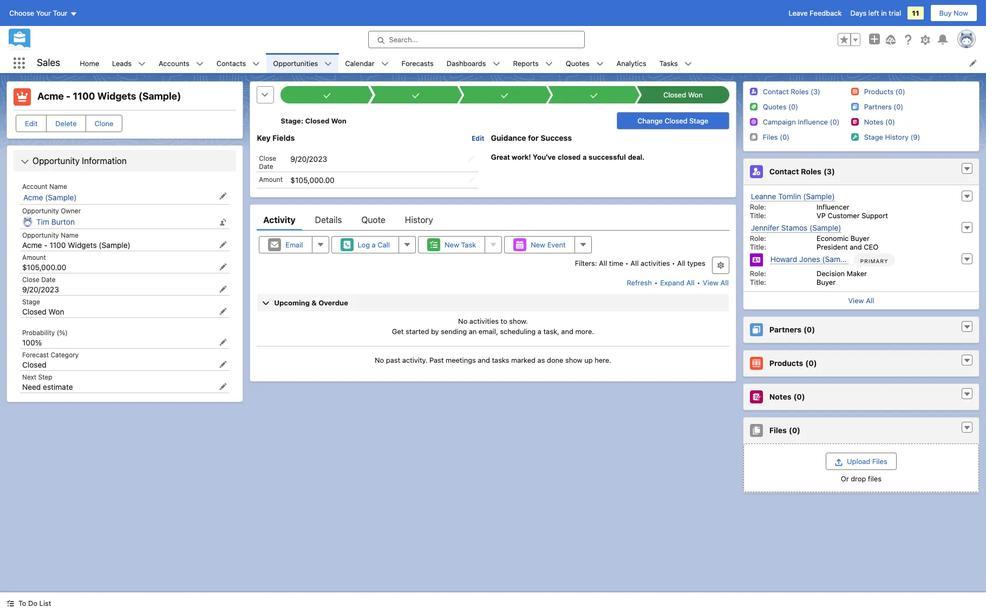 Task type: vqa. For each thing, say whether or not it's contained in the screenshot.
Tim Burton
yes



Task type: locate. For each thing, give the bounding box(es) containing it.
history link
[[405, 209, 433, 231]]

opportunity down tim
[[22, 231, 59, 239]]

activities up refresh button
[[641, 259, 670, 267]]

expand
[[660, 278, 685, 287]]

account name
[[22, 183, 67, 191]]

role: down jennifer
[[750, 234, 766, 243]]

roles (3)
[[791, 87, 821, 96]]

edit amount image
[[219, 263, 227, 271]]

a left task,
[[538, 327, 542, 336]]

contact roles element
[[743, 158, 980, 310]]

0 vertical spatial and
[[850, 243, 862, 251]]

0 horizontal spatial -
[[44, 240, 47, 250]]

1 vertical spatial date
[[41, 276, 56, 284]]

files down notes
[[770, 426, 787, 435]]

0 horizontal spatial won
[[49, 307, 64, 316]]

view all
[[848, 296, 874, 305]]

influencer
[[817, 203, 850, 211]]

0 horizontal spatial buyer
[[817, 278, 836, 287]]

dashboards link
[[440, 53, 493, 73]]

0 vertical spatial a
[[583, 153, 587, 161]]

text default image inside files element
[[964, 424, 971, 432]]

past
[[386, 356, 400, 364]]

need estimate
[[22, 382, 73, 392]]

all left time
[[599, 259, 607, 267]]

acme down opportunity name
[[22, 240, 42, 250]]

role: for leanne tomlin (sample)
[[750, 203, 766, 211]]

expand all button
[[660, 274, 695, 291]]

buyer down vp customer support
[[851, 234, 870, 243]]

0 vertical spatial closed won
[[663, 90, 703, 99]]

date down opportunity name
[[41, 276, 56, 284]]

text default image inside contacts list item
[[253, 60, 260, 68]]

a right the log
[[372, 240, 376, 249]]

closed up change closed stage button
[[663, 90, 686, 99]]

acme down account
[[23, 193, 43, 202]]

acme right the opportunity icon
[[37, 90, 64, 102]]

0 vertical spatial buyer
[[851, 234, 870, 243]]

2 horizontal spatial and
[[850, 243, 862, 251]]

guidance for success
[[491, 133, 572, 142]]

show
[[565, 356, 583, 364]]

0 vertical spatial -
[[66, 90, 71, 102]]

amount down opportunity name
[[22, 253, 46, 262]]

tab list
[[257, 209, 729, 231]]

role: down leanne
[[750, 203, 766, 211]]

group
[[838, 33, 861, 46]]

0 vertical spatial close
[[259, 154, 276, 162]]

2 role: from the top
[[750, 234, 766, 243]]

1 vertical spatial close
[[22, 276, 39, 284]]

view
[[703, 278, 719, 287], [848, 296, 864, 305]]

new
[[445, 240, 459, 249], [531, 240, 545, 249]]

0 horizontal spatial new
[[445, 240, 459, 249]]

all right expand
[[687, 278, 695, 287]]

change closed stage button
[[617, 112, 729, 129]]

0 vertical spatial edit
[[25, 119, 38, 128]]

1 horizontal spatial no
[[458, 317, 468, 325]]

text default image inside leads list item
[[138, 60, 146, 68]]

choose your tour button
[[9, 4, 78, 22]]

0 vertical spatial title:
[[750, 211, 766, 220]]

great
[[491, 153, 510, 161]]

2 horizontal spatial won
[[688, 90, 703, 99]]

acme
[[37, 90, 64, 102], [23, 193, 43, 202], [22, 240, 42, 250]]

support
[[862, 211, 888, 220]]

opportunity for opportunity information
[[32, 156, 80, 166]]

date down the key on the top left of the page
[[259, 162, 273, 170]]

change closed stage
[[638, 116, 709, 125]]

amount up activity
[[259, 175, 283, 183]]

edit forecast category image
[[219, 361, 227, 368]]

no up sending
[[458, 317, 468, 325]]

edit left guidance
[[472, 134, 485, 142]]

partners image
[[851, 103, 859, 110]]

jones
[[800, 255, 820, 264]]

1 vertical spatial contact
[[770, 167, 799, 176]]

stage up fields
[[281, 116, 301, 125]]

1 vertical spatial view
[[848, 296, 864, 305]]

all
[[599, 259, 607, 267], [631, 259, 639, 267], [677, 259, 685, 267], [687, 278, 695, 287], [721, 278, 729, 287], [866, 296, 874, 305]]

products (0)
[[770, 359, 817, 368]]

contact roles (3) link
[[763, 87, 821, 96]]

stage : closed won
[[281, 116, 347, 125]]

activities
[[641, 259, 670, 267], [470, 317, 499, 325]]

files (0)
[[770, 426, 801, 435]]

close date down the key on the top left of the page
[[259, 154, 276, 170]]

1 horizontal spatial buyer
[[851, 234, 870, 243]]

0 vertical spatial 1100
[[73, 90, 95, 102]]

upcoming & overdue
[[274, 298, 348, 307]]

0 horizontal spatial activities
[[470, 317, 499, 325]]

1 vertical spatial acme - 1100 widgets (sample)
[[22, 240, 130, 250]]

activity link
[[263, 209, 296, 231]]

view all link down types
[[702, 274, 729, 291]]

close
[[259, 154, 276, 162], [22, 276, 39, 284]]

new for new task
[[445, 240, 459, 249]]

1 horizontal spatial date
[[259, 162, 273, 170]]

burton
[[51, 217, 75, 226]]

email
[[286, 240, 303, 249]]

1 vertical spatial $105,000.00
[[22, 263, 66, 272]]

1 vertical spatial edit
[[472, 134, 485, 142]]

choose
[[9, 9, 34, 17]]

(0) right notes
[[794, 392, 805, 401]]

campaign influence image
[[750, 118, 758, 125]]

view down types
[[703, 278, 719, 287]]

list
[[73, 53, 986, 73]]

(sample) inside howard jones (sample) link
[[822, 255, 854, 264]]

notes (0) link
[[864, 118, 895, 127]]

jennifer stamos (sample) link
[[751, 223, 841, 233]]

files (0)
[[763, 133, 790, 141]]

customer
[[828, 211, 860, 220]]

- down opportunity name
[[44, 240, 47, 250]]

• left expand
[[655, 278, 658, 287]]

(0) down the notes (0)
[[789, 426, 801, 435]]

contact up "tomlin"
[[770, 167, 799, 176]]

closed won up probability (%)
[[22, 307, 64, 316]]

acme - 1100 widgets (sample) up the 'clone'
[[37, 90, 181, 102]]

quotes
[[566, 59, 590, 67]]

2 vertical spatial opportunity
[[22, 231, 59, 239]]

files
[[770, 426, 787, 435], [873, 457, 888, 466]]

1 horizontal spatial won
[[331, 116, 347, 125]]

notes (0)
[[864, 118, 895, 126]]

1 vertical spatial close date
[[22, 276, 56, 284]]

close down opportunity name
[[22, 276, 39, 284]]

acme - 1100 widgets (sample)
[[37, 90, 181, 102], [22, 240, 130, 250]]

contacts link
[[210, 53, 253, 73]]

close date
[[259, 154, 276, 170], [22, 276, 56, 284]]

log a call
[[358, 240, 390, 249]]

title: down the contact icon
[[750, 278, 766, 287]]

- up delete button
[[66, 90, 71, 102]]

stage for stage
[[22, 298, 40, 306]]

1 horizontal spatial close
[[259, 154, 276, 162]]

2 vertical spatial title:
[[750, 278, 766, 287]]

1 vertical spatial title:
[[750, 243, 766, 251]]

2 vertical spatial a
[[538, 327, 542, 336]]

no left past
[[375, 356, 384, 364]]

past
[[430, 356, 444, 364]]

activity.
[[402, 356, 428, 364]]

stage down closed won link
[[690, 116, 709, 125]]

upcoming & overdue button
[[257, 294, 729, 311]]

refresh • expand all • view all
[[627, 278, 729, 287]]

text default image inside tasks list item
[[685, 60, 692, 68]]

edit inside 'button'
[[25, 119, 38, 128]]

acme - 1100 widgets (sample) down burton
[[22, 240, 130, 250]]

new inside 'new event' button
[[531, 240, 545, 249]]

name up acme (sample)
[[49, 183, 67, 191]]

products image
[[851, 88, 859, 95]]

0 vertical spatial activities
[[641, 259, 670, 267]]

text default image inside 'accounts' list item
[[196, 60, 203, 68]]

a inside button
[[372, 240, 376, 249]]

0 horizontal spatial edit
[[25, 119, 38, 128]]

delete
[[55, 119, 77, 128]]

1 title: from the top
[[750, 211, 766, 220]]

files up "files"
[[873, 457, 888, 466]]

0 vertical spatial 9/20/2023
[[291, 154, 327, 163]]

log
[[358, 240, 370, 249]]

0 horizontal spatial $105,000.00
[[22, 263, 66, 272]]

email button
[[259, 236, 312, 253]]

buyer down howard jones (sample) link
[[817, 278, 836, 287]]

tim
[[36, 217, 49, 226]]

1 vertical spatial 9/20/2023
[[22, 285, 59, 294]]

text default image inside opportunities list item
[[325, 60, 332, 68]]

closed inside button
[[665, 116, 688, 125]]

all right expand all "button"
[[721, 278, 729, 287]]

9/20/2023 up 'probability'
[[22, 285, 59, 294]]

stage for stage : closed won
[[281, 116, 301, 125]]

0 horizontal spatial a
[[372, 240, 376, 249]]

2 vertical spatial and
[[478, 356, 490, 364]]

stage down notes (0) "link"
[[864, 133, 883, 141]]

1 horizontal spatial view
[[848, 296, 864, 305]]

1 horizontal spatial amount
[[259, 175, 283, 183]]

0 horizontal spatial close date
[[22, 276, 56, 284]]

stage
[[281, 116, 301, 125], [690, 116, 709, 125], [864, 133, 883, 141], [22, 298, 40, 306]]

0 vertical spatial no
[[458, 317, 468, 325]]

(3)
[[824, 167, 835, 176]]

name down burton
[[61, 231, 79, 239]]

and left ceo in the top right of the page
[[850, 243, 862, 251]]

won up (%)
[[49, 307, 64, 316]]

a right closed
[[583, 153, 587, 161]]

great work! you've closed a successful deal.
[[491, 153, 645, 161]]

0 vertical spatial contact
[[763, 87, 789, 96]]

widgets down burton
[[68, 240, 97, 250]]

2 title: from the top
[[750, 243, 766, 251]]

call
[[378, 240, 390, 249]]

edit next step image
[[219, 383, 227, 391]]

0 horizontal spatial close
[[22, 276, 39, 284]]

title:
[[750, 211, 766, 220], [750, 243, 766, 251], [750, 278, 766, 287]]

0 vertical spatial close date
[[259, 154, 276, 170]]

maker
[[847, 269, 867, 278]]

title: up the contact icon
[[750, 243, 766, 251]]

1 horizontal spatial new
[[531, 240, 545, 249]]

title: up jennifer
[[750, 211, 766, 220]]

1 horizontal spatial closed won
[[663, 90, 703, 99]]

0 vertical spatial role:
[[750, 203, 766, 211]]

opportunity image
[[14, 88, 31, 106]]

account
[[22, 183, 47, 191]]

1 vertical spatial name
[[61, 231, 79, 239]]

0 vertical spatial won
[[688, 90, 703, 99]]

opportunity for opportunity owner
[[22, 207, 59, 215]]

closed won link
[[642, 86, 724, 103]]

1 vertical spatial opportunity
[[22, 207, 59, 215]]

your
[[36, 9, 51, 17]]

home link
[[73, 53, 106, 73]]

1 vertical spatial view all link
[[744, 291, 979, 309]]

activities up email, at bottom
[[470, 317, 499, 325]]

edit probability (%) image
[[219, 339, 227, 346]]

contact up quotes (0)
[[763, 87, 789, 96]]

1 vertical spatial acme
[[23, 193, 43, 202]]

• right time
[[625, 259, 629, 267]]

as
[[538, 356, 545, 364]]

• up expand
[[672, 259, 675, 267]]

opportunity up account name on the left top of the page
[[32, 156, 80, 166]]

(0) for products (0)
[[806, 359, 817, 368]]

roles
[[801, 167, 822, 176]]

title: for jennifer stamos (sample)
[[750, 243, 766, 251]]

closed won up change closed stage button
[[663, 90, 703, 99]]

new left event
[[531, 240, 545, 249]]

tasks list item
[[653, 53, 699, 73]]

contact roles image
[[750, 88, 758, 95]]

edit down the opportunity icon
[[25, 119, 38, 128]]

ceo
[[864, 243, 879, 251]]

0 vertical spatial date
[[259, 162, 273, 170]]

howard jones (sample)
[[771, 255, 854, 264]]

and left tasks
[[478, 356, 490, 364]]

dashboards list item
[[440, 53, 507, 73]]

now
[[954, 9, 968, 17]]

view down maker
[[848, 296, 864, 305]]

widgets up clone button
[[97, 90, 136, 102]]

quotes image
[[750, 103, 758, 110]]

1 role: from the top
[[750, 203, 766, 211]]

leads list item
[[106, 53, 152, 73]]

0 horizontal spatial 1100
[[50, 240, 66, 250]]

1100 up delete
[[73, 90, 95, 102]]

2 new from the left
[[531, 240, 545, 249]]

filters:
[[575, 259, 597, 267]]

and right task,
[[561, 327, 574, 336]]

0 vertical spatial $105,000.00
[[291, 175, 335, 185]]

opportunities list item
[[267, 53, 339, 73]]

opportunity information button
[[16, 152, 234, 170]]

$105,000.00 down opportunity name
[[22, 263, 66, 272]]

1 horizontal spatial a
[[538, 327, 542, 336]]

closed right change
[[665, 116, 688, 125]]

files element
[[743, 417, 980, 493]]

11
[[912, 9, 919, 17]]

forecasts link
[[395, 53, 440, 73]]

1 vertical spatial a
[[372, 240, 376, 249]]

won right :
[[331, 116, 347, 125]]

0 vertical spatial view all link
[[702, 274, 729, 291]]

edit button
[[16, 115, 47, 132]]

text default image inside to do list button
[[6, 600, 14, 607]]

and inside contact roles element
[[850, 243, 862, 251]]

new inside new task button
[[445, 240, 459, 249]]

0 horizontal spatial closed won
[[22, 307, 64, 316]]

clone button
[[85, 115, 123, 132]]

(0) right partners
[[804, 325, 815, 334]]

1 vertical spatial no
[[375, 356, 384, 364]]

no activities to show. get started by sending an email, scheduling a task, and more.
[[392, 317, 594, 336]]

products
[[770, 359, 803, 368]]

choose your tour
[[9, 9, 67, 17]]

9/20/2023 down fields
[[291, 154, 327, 163]]

tasks
[[660, 59, 678, 67]]

new left task
[[445, 240, 459, 249]]

won up change closed stage button
[[688, 90, 703, 99]]

no inside no activities to show. get started by sending an email, scheduling a task, and more.
[[458, 317, 468, 325]]

1 vertical spatial files
[[873, 457, 888, 466]]

1 vertical spatial closed won
[[22, 307, 64, 316]]

text default image
[[138, 60, 146, 68], [196, 60, 203, 68], [596, 60, 604, 68], [21, 158, 29, 166], [964, 391, 971, 398], [6, 600, 14, 607]]

1 vertical spatial 1100
[[50, 240, 66, 250]]

(sample) inside leanne tomlin (sample) link
[[803, 192, 835, 201]]

close down the key on the top left of the page
[[259, 154, 276, 162]]

0 horizontal spatial view
[[703, 278, 719, 287]]

0 vertical spatial widgets
[[97, 90, 136, 102]]

(0) inside files element
[[789, 426, 801, 435]]

1 vertical spatial widgets
[[68, 240, 97, 250]]

stage up 'probability'
[[22, 298, 40, 306]]

key
[[257, 133, 271, 142]]

economic
[[817, 234, 849, 243]]

opportunity inside dropdown button
[[32, 156, 80, 166]]

close date down opportunity name
[[22, 276, 56, 284]]

1 vertical spatial won
[[331, 116, 347, 125]]

1 vertical spatial and
[[561, 327, 574, 336]]

get
[[392, 327, 404, 336]]

0 vertical spatial files
[[770, 426, 787, 435]]

1100
[[73, 90, 95, 102], [50, 240, 66, 250]]

0 horizontal spatial no
[[375, 356, 384, 364]]

0 horizontal spatial amount
[[22, 253, 46, 262]]

0 vertical spatial opportunity
[[32, 156, 80, 166]]

1100 down opportunity name
[[50, 240, 66, 250]]

1 horizontal spatial and
[[561, 327, 574, 336]]

role: down the contact icon
[[750, 269, 766, 278]]

$105,000.00 up details
[[291, 175, 335, 185]]

1 new from the left
[[445, 240, 459, 249]]

reports list item
[[507, 53, 559, 73]]

1 horizontal spatial close date
[[259, 154, 276, 170]]

1 vertical spatial role:
[[750, 234, 766, 243]]

$105,000.00
[[291, 175, 335, 185], [22, 263, 66, 272]]

quotes (0) link
[[763, 102, 798, 112]]

1 horizontal spatial 9/20/2023
[[291, 154, 327, 163]]

widgets
[[97, 90, 136, 102], [68, 240, 97, 250]]

text default image
[[253, 60, 260, 68], [325, 60, 332, 68], [381, 60, 389, 68], [493, 60, 500, 68], [545, 60, 553, 68], [685, 60, 692, 68], [964, 165, 971, 173], [964, 324, 971, 331], [964, 357, 971, 365], [964, 424, 971, 432]]

opportunity up tim
[[22, 207, 59, 215]]

0 horizontal spatial and
[[478, 356, 490, 364]]

view all link down maker
[[744, 291, 979, 309]]

1 vertical spatial activities
[[470, 317, 499, 325]]

all down maker
[[866, 296, 874, 305]]

(0) right products
[[806, 359, 817, 368]]

edit account name image
[[219, 192, 227, 200]]



Task type: describe. For each thing, give the bounding box(es) containing it.
scheduling
[[500, 327, 536, 336]]

opportunity information
[[32, 156, 127, 166]]

sending
[[441, 327, 467, 336]]

3 role: from the top
[[750, 269, 766, 278]]

and inside no activities to show. get started by sending an email, scheduling a task, and more.
[[561, 327, 574, 336]]

campaign influence (0) link
[[763, 118, 840, 127]]

1 horizontal spatial files
[[873, 457, 888, 466]]

category
[[51, 351, 79, 359]]

next
[[22, 373, 36, 381]]

stage for stage history (9)
[[864, 133, 883, 141]]

stage inside button
[[690, 116, 709, 125]]

leanne tomlin (sample) link
[[751, 192, 835, 201]]

probability (%)
[[22, 329, 68, 337]]

(sample) inside jennifer stamos (sample) 'link'
[[810, 223, 841, 232]]

2 horizontal spatial a
[[583, 153, 587, 161]]

do
[[28, 599, 37, 608]]

days left in trial
[[851, 9, 901, 17]]

analytics link
[[610, 53, 653, 73]]

contact image
[[750, 253, 763, 266]]

contacts list item
[[210, 53, 267, 73]]

leave feedback
[[789, 9, 842, 17]]

text default image inside dashboards list item
[[493, 60, 500, 68]]

done
[[547, 356, 564, 364]]

quote
[[361, 215, 386, 225]]

0 vertical spatial view
[[703, 278, 719, 287]]

to do list button
[[0, 593, 58, 614]]

deal.
[[628, 153, 645, 161]]

path options list box
[[281, 86, 729, 103]]

closed
[[558, 153, 581, 161]]

100%
[[22, 338, 42, 347]]

contact for contact roles (3)
[[770, 167, 799, 176]]

won inside path options list box
[[688, 90, 703, 99]]

0 vertical spatial amount
[[259, 175, 283, 183]]

1 vertical spatial -
[[44, 240, 47, 250]]

all right time
[[631, 259, 639, 267]]

types
[[687, 259, 706, 267]]

next step
[[22, 373, 52, 381]]

1 horizontal spatial -
[[66, 90, 71, 102]]

fields
[[273, 133, 295, 142]]

text default image inside contact roles element
[[964, 165, 971, 173]]

opportunity name
[[22, 231, 79, 239]]

opportunities
[[273, 59, 318, 67]]

notes (0)
[[770, 392, 805, 401]]

email,
[[479, 327, 498, 336]]

(0) for files (0)
[[789, 426, 801, 435]]

no for past
[[375, 356, 384, 364]]

all left types
[[677, 259, 685, 267]]

files
[[868, 474, 882, 483]]

up
[[585, 356, 593, 364]]

text default image inside calendar list item
[[381, 60, 389, 68]]

0 horizontal spatial widgets
[[68, 240, 97, 250]]

successful
[[589, 153, 626, 161]]

1 horizontal spatial 1100
[[73, 90, 95, 102]]

or
[[841, 474, 849, 483]]

list containing home
[[73, 53, 986, 73]]

closed won inside path options list box
[[663, 90, 703, 99]]

acme (sample)
[[23, 193, 77, 202]]

event
[[547, 240, 566, 249]]

decision
[[817, 269, 845, 278]]

jennifer
[[751, 223, 779, 232]]

quotes (0)
[[763, 102, 798, 111]]

text default image inside reports list item
[[545, 60, 553, 68]]

accounts link
[[152, 53, 196, 73]]

quotes link
[[559, 53, 596, 73]]

(0) for partners (0)
[[804, 325, 815, 334]]

view inside 'view all' link
[[848, 296, 864, 305]]

calendar
[[345, 59, 375, 67]]

success
[[541, 133, 572, 142]]

text default image inside quotes list item
[[596, 60, 604, 68]]

1 horizontal spatial activities
[[641, 259, 670, 267]]

closed up 'probability'
[[22, 307, 47, 316]]

files image
[[750, 133, 758, 141]]

3 title: from the top
[[750, 278, 766, 287]]

files (0) link
[[763, 133, 790, 142]]

leads
[[112, 59, 132, 67]]

0 horizontal spatial files
[[770, 426, 787, 435]]

1 horizontal spatial widgets
[[97, 90, 136, 102]]

2 vertical spatial acme
[[22, 240, 42, 250]]

decision maker
[[817, 269, 867, 278]]

quote link
[[361, 209, 386, 231]]

no for activities
[[458, 317, 468, 325]]

stamos
[[781, 223, 808, 232]]

0 vertical spatial acme - 1100 widgets (sample)
[[37, 90, 181, 102]]

task
[[461, 240, 476, 249]]

tomlin
[[778, 192, 801, 201]]

upcoming
[[274, 298, 310, 307]]

stage history image
[[851, 133, 859, 141]]

0 horizontal spatial date
[[41, 276, 56, 284]]

quotes list item
[[559, 53, 610, 73]]

an
[[469, 327, 477, 336]]

acme (sample) link
[[23, 193, 77, 203]]

leave feedback link
[[789, 9, 842, 17]]

1 horizontal spatial $105,000.00
[[291, 175, 335, 185]]

meetings
[[446, 356, 476, 364]]

activity
[[263, 215, 296, 225]]

name for account name
[[49, 183, 67, 191]]

notes image
[[851, 118, 859, 125]]

1 horizontal spatial edit
[[472, 134, 485, 142]]

opportunity for opportunity name
[[22, 231, 59, 239]]

edit opportunity name image
[[219, 241, 227, 249]]

name for opportunity name
[[61, 231, 79, 239]]

title: for leanne tomlin (sample)
[[750, 211, 766, 220]]

key fields
[[257, 133, 295, 142]]

1 horizontal spatial view all link
[[744, 291, 979, 309]]

president and ceo
[[817, 243, 879, 251]]

details link
[[315, 209, 342, 231]]

need
[[22, 382, 41, 392]]

howard jones (sample) link
[[771, 255, 854, 264]]

owner
[[61, 207, 81, 215]]

influence (0)
[[798, 118, 840, 126]]

0 vertical spatial acme
[[37, 90, 64, 102]]

change
[[638, 116, 663, 125]]

to
[[18, 599, 26, 608]]

in
[[881, 9, 887, 17]]

sales
[[37, 57, 60, 68]]

stage history (9) link
[[864, 133, 921, 142]]

a inside no activities to show. get started by sending an email, scheduling a task, and more.
[[538, 327, 542, 336]]

all inside contact roles element
[[866, 296, 874, 305]]

(sample) inside acme (sample) link
[[45, 193, 77, 202]]

text default image inside the opportunity information dropdown button
[[21, 158, 29, 166]]

dashboards
[[447, 59, 486, 67]]

work!
[[512, 153, 531, 161]]

0 horizontal spatial 9/20/2023
[[22, 285, 59, 294]]

leanne tomlin (sample)
[[751, 192, 835, 201]]

contact for contact roles (3)
[[763, 87, 789, 96]]

(0) for notes (0)
[[794, 392, 805, 401]]

closed down forecast
[[22, 360, 47, 369]]

overdue
[[319, 298, 348, 307]]

clone
[[95, 119, 113, 128]]

edit link
[[472, 134, 485, 142]]

tab list containing activity
[[257, 209, 729, 231]]

0 horizontal spatial view all link
[[702, 274, 729, 291]]

contact roles (3)
[[770, 167, 835, 176]]

products (0)
[[864, 87, 905, 96]]

• down types
[[697, 278, 701, 287]]

role: for jennifer stamos (sample)
[[750, 234, 766, 243]]

activities inside no activities to show. get started by sending an email, scheduling a task, and more.
[[470, 317, 499, 325]]

notes
[[770, 392, 792, 401]]

forecast category
[[22, 351, 79, 359]]

1 vertical spatial buyer
[[817, 278, 836, 287]]

closed inside path options list box
[[663, 90, 686, 99]]

accounts list item
[[152, 53, 210, 73]]

upload
[[847, 457, 871, 466]]

edit close date image
[[219, 285, 227, 293]]

contact roles (3)
[[763, 87, 821, 96]]

opportunities link
[[267, 53, 325, 73]]

task,
[[544, 327, 559, 336]]

calendar list item
[[339, 53, 395, 73]]

guidance
[[491, 133, 526, 142]]

new for new event
[[531, 240, 545, 249]]

partners
[[770, 325, 802, 334]]

edit stage image
[[219, 308, 227, 315]]

closed right :
[[305, 116, 329, 125]]

economic buyer
[[817, 234, 870, 243]]

forecast
[[22, 351, 49, 359]]

search... button
[[368, 31, 585, 48]]



